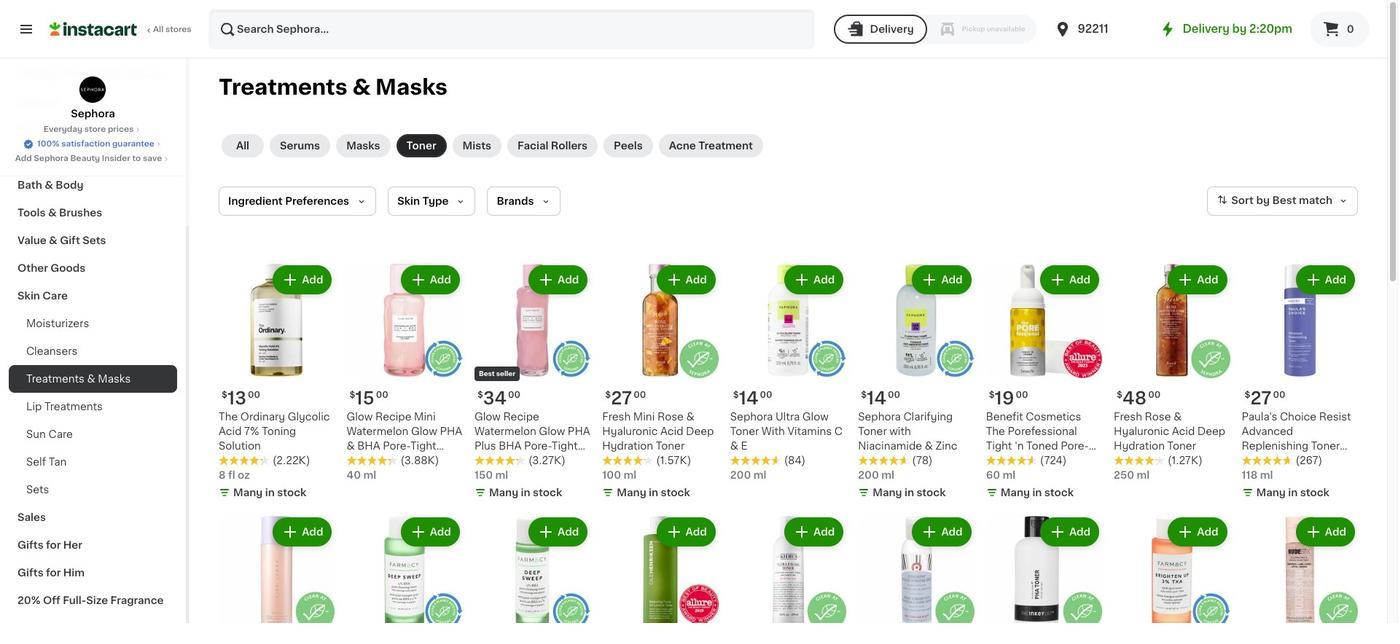 Task type: locate. For each thing, give the bounding box(es) containing it.
hydration inside the fresh rose & hyaluronic acid deep hydration toner
[[1114, 441, 1165, 452]]

00 for &
[[1148, 391, 1161, 400]]

product group
[[219, 262, 335, 503], [347, 262, 463, 483], [474, 262, 591, 503], [602, 262, 719, 503], [730, 262, 847, 483], [858, 262, 974, 503], [986, 262, 1102, 503], [1114, 262, 1230, 483], [1242, 262, 1358, 503], [219, 515, 335, 623], [347, 515, 463, 623], [474, 515, 591, 623], [602, 515, 719, 623], [730, 515, 847, 623], [858, 515, 974, 623], [986, 515, 1102, 623], [1114, 515, 1230, 623], [1242, 515, 1358, 623]]

watermelon
[[347, 427, 408, 437], [474, 427, 536, 437]]

00 inside $ 34 00
[[508, 391, 521, 400]]

60 ml
[[986, 471, 1016, 481]]

in down (3.27k)
[[521, 488, 530, 498]]

for inside 'link'
[[46, 568, 61, 578]]

watermelon inside 'glow recipe mini watermelon glow pha & bha pore-tight toner'
[[347, 427, 408, 437]]

recipe for 34
[[503, 412, 539, 422]]

4 stock from the left
[[533, 488, 562, 498]]

$ up 'glow recipe mini watermelon glow pha & bha pore-tight toner'
[[350, 391, 355, 400]]

1 horizontal spatial fresh
[[1114, 412, 1142, 422]]

care inside skin care link
[[43, 291, 68, 301]]

stock down the (267) on the bottom right
[[1300, 488, 1330, 498]]

1 horizontal spatial delivery
[[1183, 23, 1230, 34]]

1 27 from the left
[[611, 390, 632, 407]]

fresh inside the fresh rose & hyaluronic acid deep hydration toner
[[1114, 412, 1142, 422]]

2 hydration from the left
[[1114, 441, 1165, 452]]

gifts inside gifts for him 'link'
[[17, 568, 44, 578]]

size
[[86, 596, 108, 606]]

deep
[[686, 427, 714, 437], [1198, 427, 1226, 437]]

deep inside the fresh rose & hyaluronic acid deep hydration toner
[[1198, 427, 1226, 437]]

pore- up (3.27k)
[[524, 441, 552, 452]]

27
[[611, 390, 632, 407], [1251, 390, 1272, 407]]

gifts down sales
[[17, 540, 44, 550]]

pore- for 34
[[524, 441, 552, 452]]

1 $ 27 00 from the left
[[605, 390, 646, 407]]

(1.57k)
[[656, 456, 691, 466]]

14 up e
[[739, 390, 759, 407]]

2 horizontal spatial mini
[[1054, 471, 1076, 481]]

0 horizontal spatial mini
[[414, 412, 436, 422]]

2 $ from the left
[[350, 391, 355, 400]]

5 stock from the left
[[1044, 488, 1074, 498]]

hyaluronic inside the fresh rose & hyaluronic acid deep hydration toner
[[1114, 427, 1169, 437]]

all
[[153, 26, 163, 34], [236, 141, 249, 151]]

0 horizontal spatial $ 27 00
[[605, 390, 646, 407]]

tight up refining
[[986, 441, 1012, 452]]

$ up benefit
[[989, 391, 995, 400]]

4 $ from the left
[[861, 391, 867, 400]]

5 $ from the left
[[1117, 391, 1123, 400]]

treatments & masks link
[[9, 365, 177, 393]]

3 $ from the left
[[605, 391, 611, 400]]

200 for sephora clarifying toner with niacinamide & zinc
[[858, 471, 879, 481]]

ordinary
[[240, 412, 285, 422]]

best
[[1272, 196, 1297, 206], [479, 371, 495, 377]]

acid inside the fresh rose & hyaluronic acid deep hydration toner
[[1172, 427, 1195, 437]]

2 many from the left
[[617, 488, 646, 498]]

acid up (1.27k) at right
[[1172, 427, 1195, 437]]

00 right 13
[[248, 391, 260, 400]]

7 00 from the left
[[760, 391, 772, 400]]

care for sun care
[[48, 429, 73, 440]]

ml right 250
[[1137, 471, 1150, 481]]

acne treatment link
[[659, 134, 763, 157]]

toner inside sephora clarifying toner with niacinamide & zinc
[[858, 427, 887, 437]]

stock down the (78)
[[917, 488, 946, 498]]

fragrance right size on the left of page
[[110, 596, 164, 606]]

ultra
[[776, 412, 800, 422]]

many in stock down the (267) on the bottom right
[[1256, 488, 1330, 498]]

00 for glycolic
[[248, 391, 260, 400]]

for
[[46, 540, 61, 550], [46, 568, 61, 578]]

$ down best seller
[[477, 391, 483, 400]]

sephora logo image
[[79, 76, 107, 104]]

1 vertical spatial fragrance
[[110, 596, 164, 606]]

moisturizers
[[26, 319, 89, 329]]

tight inside 'glow recipe mini watermelon glow pha & bha pore-tight toner'
[[410, 441, 436, 452]]

2 $ 14 00 from the left
[[733, 390, 772, 407]]

all for all stores
[[153, 26, 163, 34]]

$ inside $ 34 00
[[477, 391, 483, 400]]

1 horizontal spatial hydration
[[1114, 441, 1165, 452]]

many in stock down 150 ml
[[489, 488, 562, 498]]

$ up the fresh rose & hyaluronic acid deep hydration toner
[[1117, 391, 1123, 400]]

5 ml from the left
[[495, 471, 508, 481]]

14 up sephora clarifying toner with niacinamide & zinc
[[867, 390, 886, 407]]

9 00 from the left
[[1273, 391, 1285, 400]]

recipe inside 'glow recipe watermelon glow pha plus bha pore-tight toner'
[[503, 412, 539, 422]]

1 vertical spatial by
[[1256, 196, 1270, 206]]

0 vertical spatial treatments
[[219, 77, 347, 98]]

gifts up 20%
[[17, 568, 44, 578]]

stock
[[277, 488, 306, 498], [661, 488, 690, 498], [917, 488, 946, 498], [533, 488, 562, 498], [1044, 488, 1074, 498], [1300, 488, 1330, 498]]

0 horizontal spatial 27
[[611, 390, 632, 407]]

0 vertical spatial skin
[[397, 196, 420, 206]]

0 horizontal spatial 200
[[730, 471, 751, 481]]

00 inside $ 48 00
[[1148, 391, 1161, 400]]

ml for (78)
[[882, 471, 894, 481]]

118 ml
[[1242, 471, 1273, 481]]

many for 200 ml
[[873, 488, 902, 498]]

the down benefit
[[986, 427, 1005, 437]]

many in stock down oz
[[233, 488, 306, 498]]

2 200 ml from the left
[[730, 471, 767, 481]]

recipe
[[375, 412, 411, 422], [503, 412, 539, 422]]

cleansers
[[26, 346, 78, 356]]

brushes
[[59, 208, 102, 218]]

0 horizontal spatial recipe
[[375, 412, 411, 422]]

resist
[[1319, 412, 1351, 422]]

many in stock for 200 ml
[[873, 488, 946, 498]]

hyaluronic down replenishing
[[1268, 456, 1323, 466]]

4 00 from the left
[[888, 391, 900, 400]]

fragrance
[[17, 152, 71, 163], [110, 596, 164, 606]]

mini up the (3.88k)
[[414, 412, 436, 422]]

0 horizontal spatial 200 ml
[[730, 471, 767, 481]]

sephora
[[71, 109, 115, 119], [34, 155, 68, 163], [858, 412, 901, 422], [730, 412, 773, 422]]

for for her
[[46, 540, 61, 550]]

care right the sun
[[48, 429, 73, 440]]

1 vertical spatial the
[[986, 427, 1005, 437]]

0 horizontal spatial by
[[1232, 23, 1247, 34]]

acid inside fresh mini rose & hyaluronic acid deep hydration toner
[[660, 427, 683, 437]]

0 vertical spatial with
[[762, 427, 785, 437]]

2 ml from the left
[[624, 471, 637, 481]]

many down 118 ml
[[1256, 488, 1286, 498]]

1 horizontal spatial 27
[[1251, 390, 1272, 407]]

1 recipe from the left
[[375, 412, 411, 422]]

2 horizontal spatial tight
[[986, 441, 1012, 452]]

advanced
[[1242, 427, 1293, 437]]

toning
[[262, 427, 296, 437], [986, 471, 1020, 481]]

sales link
[[9, 504, 177, 531]]

0 horizontal spatial all
[[153, 26, 163, 34]]

seller
[[496, 371, 515, 377]]

sephora up e
[[730, 412, 773, 422]]

Best match Sort by field
[[1207, 187, 1358, 216]]

8 $ from the left
[[989, 391, 995, 400]]

ml for (3.88k)
[[363, 471, 376, 481]]

many for 150 ml
[[489, 488, 518, 498]]

$ up sephora clarifying toner with niacinamide & zinc
[[861, 391, 867, 400]]

0 horizontal spatial fragrance
[[17, 152, 71, 163]]

00 for toner
[[888, 391, 900, 400]]

many for 118 ml
[[1256, 488, 1286, 498]]

many in stock for 8 fl oz
[[233, 488, 306, 498]]

acid inside the ordinary glycolic acid 7% toning solution
[[219, 427, 242, 437]]

solution
[[219, 441, 261, 452]]

★★★★★
[[219, 456, 270, 466], [219, 456, 270, 466], [347, 456, 398, 466], [347, 456, 398, 466], [602, 456, 653, 466], [602, 456, 653, 466], [858, 456, 909, 466], [858, 456, 909, 466], [1114, 456, 1165, 466], [1114, 456, 1165, 466], [474, 456, 526, 466], [474, 456, 526, 466], [730, 456, 781, 466], [730, 456, 781, 466], [986, 456, 1037, 466], [986, 456, 1037, 466], [1242, 456, 1293, 466], [1242, 456, 1293, 466]]

1 in from the left
[[265, 488, 275, 498]]

2 14 from the left
[[739, 390, 759, 407]]

3 in from the left
[[905, 488, 914, 498]]

2 horizontal spatial pore-
[[1061, 441, 1089, 452]]

6 $ from the left
[[477, 391, 483, 400]]

None search field
[[208, 9, 815, 50]]

type
[[422, 196, 449, 206]]

6 stock from the left
[[1300, 488, 1330, 498]]

4 many in stock from the left
[[489, 488, 562, 498]]

toner up the (267) on the bottom right
[[1311, 441, 1340, 452]]

150
[[474, 471, 493, 481]]

27 up fresh mini rose & hyaluronic acid deep hydration toner
[[611, 390, 632, 407]]

1 horizontal spatial treatments & masks
[[219, 77, 448, 98]]

0 vertical spatial masks
[[375, 77, 448, 98]]

treatments up sun care link
[[44, 402, 103, 412]]

0 horizontal spatial best
[[479, 371, 495, 377]]

him
[[63, 568, 85, 578]]

1 horizontal spatial pha
[[568, 427, 590, 437]]

0 horizontal spatial tight
[[410, 441, 436, 452]]

pha
[[1059, 456, 1078, 466]]

1 horizontal spatial bha
[[499, 441, 522, 452]]

1 watermelon from the left
[[347, 427, 408, 437]]

in for 150 ml
[[521, 488, 530, 498]]

2 tight from the left
[[552, 441, 578, 452]]

$ for benefit cosmetics the porefessional tight 'n toned pore- refining aha + pha toning foam mini
[[989, 391, 995, 400]]

2 vertical spatial care
[[48, 429, 73, 440]]

3 pore- from the left
[[1061, 441, 1089, 452]]

2 fresh from the left
[[1114, 412, 1142, 422]]

hydration up 250 ml
[[1114, 441, 1165, 452]]

many for 8 fl oz
[[233, 488, 263, 498]]

27 up paula's
[[1251, 390, 1272, 407]]

beauty down the satisfaction
[[70, 155, 100, 163]]

sephora up store
[[71, 109, 115, 119]]

$ for the ordinary glycolic acid 7% toning solution
[[222, 391, 227, 400]]

& up (1.27k) at right
[[1174, 412, 1182, 422]]

00 up fresh mini rose & hyaluronic acid deep hydration toner
[[634, 391, 646, 400]]

many
[[233, 488, 263, 498], [617, 488, 646, 498], [873, 488, 902, 498], [489, 488, 518, 498], [1001, 488, 1030, 498], [1256, 488, 1286, 498]]

treatments & masks up lip treatments
[[26, 374, 131, 384]]

00 right 19
[[1016, 391, 1028, 400]]

benefit
[[986, 412, 1023, 422]]

1 many from the left
[[233, 488, 263, 498]]

care inside sun care link
[[48, 429, 73, 440]]

e
[[741, 441, 748, 452]]

8 00 from the left
[[1016, 391, 1028, 400]]

00 inside $ 13 00
[[248, 391, 260, 400]]

1 hydration from the left
[[602, 441, 653, 452]]

2 bha from the left
[[499, 441, 522, 452]]

2 gifts from the top
[[17, 568, 44, 578]]

0 vertical spatial fragrance
[[17, 152, 71, 163]]

mini up 100 ml
[[633, 412, 655, 422]]

0 vertical spatial all
[[153, 26, 163, 34]]

bha right plus
[[499, 441, 522, 452]]

1 horizontal spatial rose
[[1145, 412, 1171, 422]]

1 horizontal spatial mini
[[633, 412, 655, 422]]

6 in from the left
[[1288, 488, 1298, 498]]

6 00 from the left
[[508, 391, 521, 400]]

the down 13
[[219, 412, 238, 422]]

recipe inside 'glow recipe mini watermelon glow pha & bha pore-tight toner'
[[375, 412, 411, 422]]

1 vertical spatial gifts
[[17, 568, 44, 578]]

00 for the
[[1016, 391, 1028, 400]]

0 horizontal spatial with
[[762, 427, 785, 437]]

3 ml from the left
[[882, 471, 894, 481]]

party
[[61, 69, 89, 79]]

3 tight from the left
[[986, 441, 1012, 452]]

00 right 48
[[1148, 391, 1161, 400]]

2 deep from the left
[[1198, 427, 1226, 437]]

4 ml from the left
[[1137, 471, 1150, 481]]

& up 40
[[347, 441, 355, 452]]

acid right the (267) on the bottom right
[[1326, 456, 1349, 466]]

1 horizontal spatial deep
[[1198, 427, 1226, 437]]

$ inside $ 19 00
[[989, 391, 995, 400]]

2 for from the top
[[46, 568, 61, 578]]

1 horizontal spatial 200 ml
[[858, 471, 894, 481]]

2 many in stock from the left
[[617, 488, 690, 498]]

all stores
[[153, 26, 191, 34]]

4 in from the left
[[521, 488, 530, 498]]

1 vertical spatial skin
[[17, 291, 40, 301]]

& right the tools
[[48, 208, 57, 218]]

0 horizontal spatial the
[[219, 412, 238, 422]]

7 $ from the left
[[733, 391, 739, 400]]

with down the ultra
[[762, 427, 785, 437]]

sephora inside sephora ultra glow toner with vitamins c & e
[[730, 412, 773, 422]]

1 horizontal spatial hyaluronic
[[1114, 427, 1169, 437]]

& inside sephora ultra glow toner with vitamins c & e
[[730, 441, 738, 452]]

pore- inside the "benefit cosmetics the porefessional tight 'n toned pore- refining aha + pha toning foam mini"
[[1061, 441, 1089, 452]]

0 vertical spatial best
[[1272, 196, 1297, 206]]

$ inside $ 48 00
[[1117, 391, 1123, 400]]

1 horizontal spatial tight
[[552, 441, 578, 452]]

1 tight from the left
[[410, 441, 436, 452]]

glow up (3.27k)
[[539, 427, 565, 437]]

many in stock down foam
[[1001, 488, 1074, 498]]

ingredient preferences button
[[219, 187, 376, 216]]

0 horizontal spatial fresh
[[602, 412, 631, 422]]

by inside the delivery by 2:20pm link
[[1232, 23, 1247, 34]]

00 right 15
[[376, 391, 388, 400]]

paula's choice resist advanced replenishing toner with hyaluronic acid
[[1242, 412, 1351, 466]]

skin inside skin care link
[[17, 291, 40, 301]]

& up "(1.57k)"
[[686, 412, 695, 422]]

by inside best match sort by field
[[1256, 196, 1270, 206]]

bha inside 'glow recipe mini watermelon glow pha & bha pore-tight toner'
[[357, 441, 380, 452]]

treatments & masks
[[219, 77, 448, 98], [26, 374, 131, 384]]

2 in from the left
[[649, 488, 658, 498]]

hyaluronic
[[602, 427, 658, 437], [1114, 427, 1169, 437], [1268, 456, 1323, 466]]

best match
[[1272, 196, 1333, 206]]

$ 27 00 for fresh
[[605, 390, 646, 407]]

$
[[222, 391, 227, 400], [350, 391, 355, 400], [605, 391, 611, 400], [861, 391, 867, 400], [1117, 391, 1123, 400], [477, 391, 483, 400], [733, 391, 739, 400], [989, 391, 995, 400], [1245, 391, 1251, 400]]

1 ml from the left
[[363, 471, 376, 481]]

3 many from the left
[[873, 488, 902, 498]]

peels
[[614, 141, 643, 151]]

0 vertical spatial the
[[219, 412, 238, 422]]

sephora for sephora ultra glow toner with vitamins c & e
[[730, 412, 773, 422]]

mini down pha
[[1054, 471, 1076, 481]]

deep up "(1.57k)"
[[686, 427, 714, 437]]

0 horizontal spatial bha
[[357, 441, 380, 452]]

bath & body
[[17, 180, 83, 190]]

1 horizontal spatial the
[[986, 427, 1005, 437]]

1 vertical spatial all
[[236, 141, 249, 151]]

1 horizontal spatial fragrance
[[110, 596, 164, 606]]

5 many in stock from the left
[[1001, 488, 1074, 498]]

care up 100%
[[42, 125, 67, 135]]

2 vertical spatial treatments
[[44, 402, 103, 412]]

skin left type
[[397, 196, 420, 206]]

stock down (2.22k)
[[277, 488, 306, 498]]

watermelon up plus
[[474, 427, 536, 437]]

& inside sephora clarifying toner with niacinamide & zinc
[[925, 441, 933, 452]]

1 horizontal spatial all
[[236, 141, 249, 151]]

1 for from the top
[[46, 540, 61, 550]]

& inside the fresh rose & hyaluronic acid deep hydration toner
[[1174, 412, 1182, 422]]

fresh
[[602, 412, 631, 422], [1114, 412, 1142, 422]]

1 horizontal spatial 200
[[858, 471, 879, 481]]

1 14 from the left
[[867, 390, 886, 407]]

1 horizontal spatial watermelon
[[474, 427, 536, 437]]

masks up toner link
[[375, 77, 448, 98]]

other
[[17, 263, 48, 273]]

5 many from the left
[[1001, 488, 1030, 498]]

with up 118
[[1242, 456, 1265, 466]]

for left her
[[46, 540, 61, 550]]

& right "bath"
[[45, 180, 53, 190]]

stock down foam
[[1044, 488, 1074, 498]]

00 inside $ 15 00
[[376, 391, 388, 400]]

beauty
[[128, 69, 166, 79], [70, 155, 100, 163]]

ml for (267)
[[1260, 471, 1273, 481]]

0 vertical spatial care
[[42, 125, 67, 135]]

in for 8 fl oz
[[265, 488, 275, 498]]

9 $ from the left
[[1245, 391, 1251, 400]]

treatments & masks inside treatments & masks link
[[26, 374, 131, 384]]

7 ml from the left
[[1003, 471, 1016, 481]]

in down foam
[[1033, 488, 1042, 498]]

00 inside $ 19 00
[[1016, 391, 1028, 400]]

1 bha from the left
[[357, 441, 380, 452]]

$ 14 00 up with
[[861, 390, 900, 407]]

$ up solution
[[222, 391, 227, 400]]

delivery
[[1183, 23, 1230, 34], [870, 24, 914, 34]]

2 rose from the left
[[1145, 412, 1171, 422]]

14 for sephora ultra glow toner with vitamins c & e
[[739, 390, 759, 407]]

tight up (3.27k)
[[552, 441, 578, 452]]

hair care
[[17, 125, 67, 135]]

1 vertical spatial treatments & masks
[[26, 374, 131, 384]]

2 $ 27 00 from the left
[[1245, 390, 1285, 407]]

1 00 from the left
[[248, 391, 260, 400]]

1 horizontal spatial by
[[1256, 196, 1270, 206]]

1 many in stock from the left
[[233, 488, 306, 498]]

tools & brushes link
[[9, 199, 177, 227]]

fresh for 27
[[602, 412, 631, 422]]

0 horizontal spatial beauty
[[70, 155, 100, 163]]

Search field
[[210, 10, 813, 48]]

gifts inside gifts for her link
[[17, 540, 44, 550]]

1 deep from the left
[[686, 427, 714, 437]]

sephora inside sephora clarifying toner with niacinamide & zinc
[[858, 412, 901, 422]]

ml down niacinamide
[[882, 471, 894, 481]]

the ordinary glycolic acid 7% toning solution
[[219, 412, 330, 452]]

1 200 ml from the left
[[858, 471, 894, 481]]

many down 60 ml
[[1001, 488, 1030, 498]]

200 ml
[[858, 471, 894, 481], [730, 471, 767, 481]]

2 00 from the left
[[376, 391, 388, 400]]

2 horizontal spatial hyaluronic
[[1268, 456, 1323, 466]]

5 in from the left
[[1033, 488, 1042, 498]]

0 vertical spatial for
[[46, 540, 61, 550]]

2 pore- from the left
[[524, 441, 552, 452]]

2 200 from the left
[[730, 471, 751, 481]]

1 vertical spatial care
[[43, 291, 68, 301]]

care up moisturizers at the bottom left of page
[[43, 291, 68, 301]]

1 horizontal spatial toning
[[986, 471, 1020, 481]]

1 $ 14 00 from the left
[[861, 390, 900, 407]]

for for him
[[46, 568, 61, 578]]

0 horizontal spatial treatments & masks
[[26, 374, 131, 384]]

tight inside the "benefit cosmetics the porefessional tight 'n toned pore- refining aha + pha toning foam mini"
[[986, 441, 1012, 452]]

many in stock for 100 ml
[[617, 488, 690, 498]]

toner up (1.27k) at right
[[1167, 441, 1196, 452]]

1 horizontal spatial with
[[1242, 456, 1265, 466]]

$ 27 00 up fresh mini rose & hyaluronic acid deep hydration toner
[[605, 390, 646, 407]]

hydration up 100 ml
[[602, 441, 653, 452]]

1 horizontal spatial $ 14 00
[[861, 390, 900, 407]]

0 horizontal spatial 14
[[739, 390, 759, 407]]

1 horizontal spatial 14
[[867, 390, 886, 407]]

1 horizontal spatial skin
[[397, 196, 420, 206]]

pha inside 'glow recipe mini watermelon glow pha & bha pore-tight toner'
[[440, 427, 462, 437]]

best inside best match sort by field
[[1272, 196, 1297, 206]]

0 horizontal spatial hydration
[[602, 441, 653, 452]]

1 pore- from the left
[[383, 441, 410, 452]]

3 many in stock from the left
[[873, 488, 946, 498]]

gifts for gifts for her
[[17, 540, 44, 550]]

stock for (1.57k)
[[661, 488, 690, 498]]

4 many from the left
[[489, 488, 518, 498]]

all inside all link
[[236, 141, 249, 151]]

skin inside 'skin type' dropdown button
[[397, 196, 420, 206]]

40 ml
[[347, 471, 376, 481]]

20% off full-size fragrance link
[[9, 587, 177, 615]]

2 watermelon from the left
[[474, 427, 536, 437]]

2 stock from the left
[[661, 488, 690, 498]]

facial rollers
[[518, 141, 588, 151]]

bha up '40 ml' at left
[[357, 441, 380, 452]]

0 horizontal spatial toning
[[262, 427, 296, 437]]

13
[[227, 390, 246, 407]]

1 horizontal spatial recipe
[[503, 412, 539, 422]]

delivery inside button
[[870, 24, 914, 34]]

& down cleansers link
[[87, 374, 95, 384]]

1 vertical spatial toning
[[986, 471, 1020, 481]]

(724)
[[1040, 456, 1067, 466]]

ml for (3.27k)
[[495, 471, 508, 481]]

product group containing 48
[[1114, 262, 1230, 483]]

toner up skin type
[[406, 141, 436, 151]]

200 down niacinamide
[[858, 471, 879, 481]]

1 gifts from the top
[[17, 540, 44, 550]]

hyaluronic down $ 48 00 on the bottom
[[1114, 427, 1169, 437]]

6 ml from the left
[[754, 471, 767, 481]]

0 vertical spatial treatments & masks
[[219, 77, 448, 98]]

recipe down $ 34 00
[[503, 412, 539, 422]]

$ 27 00 for paula's
[[1245, 390, 1285, 407]]

14
[[867, 390, 886, 407], [739, 390, 759, 407]]

rose down $ 48 00 on the bottom
[[1145, 412, 1171, 422]]

preferences
[[285, 196, 349, 206]]

0 horizontal spatial watermelon
[[347, 427, 408, 437]]

0 horizontal spatial hyaluronic
[[602, 427, 658, 437]]

$ inside $ 13 00
[[222, 391, 227, 400]]

00 for resist
[[1273, 391, 1285, 400]]

1 horizontal spatial best
[[1272, 196, 1297, 206]]

200 ml for sephora clarifying toner with niacinamide & zinc
[[858, 471, 894, 481]]

many down 100 ml
[[617, 488, 646, 498]]

20% off full-size fragrance
[[17, 596, 164, 606]]

1 vertical spatial beauty
[[70, 155, 100, 163]]

all up ingredient
[[236, 141, 249, 151]]

1 pha from the left
[[440, 427, 462, 437]]

toner up 150 ml
[[474, 456, 503, 466]]

hyaluronic inside paula's choice resist advanced replenishing toner with hyaluronic acid
[[1268, 456, 1323, 466]]

0 horizontal spatial rose
[[657, 412, 684, 422]]

5 00 from the left
[[1148, 391, 1161, 400]]

6 many in stock from the left
[[1256, 488, 1330, 498]]

1 fresh from the left
[[602, 412, 631, 422]]

$ for glow recipe watermelon glow pha plus bha pore-tight toner
[[477, 391, 483, 400]]

0 horizontal spatial pore-
[[383, 441, 410, 452]]

toner inside fresh mini rose & hyaluronic acid deep hydration toner
[[656, 441, 685, 452]]

stock for (724)
[[1044, 488, 1074, 498]]

1 $ from the left
[[222, 391, 227, 400]]

sales
[[17, 512, 46, 523]]

treatments down cleansers
[[26, 374, 84, 384]]

3 00 from the left
[[634, 391, 646, 400]]

toned
[[1026, 441, 1058, 452]]

0 vertical spatial toning
[[262, 427, 296, 437]]

sephora link
[[71, 76, 115, 121]]

toning down ordinary
[[262, 427, 296, 437]]

tight up the (3.88k)
[[410, 441, 436, 452]]

care inside hair care link
[[42, 125, 67, 135]]

toner link
[[396, 134, 447, 157]]

3 stock from the left
[[917, 488, 946, 498]]

2 27 from the left
[[1251, 390, 1272, 407]]

off
[[43, 596, 60, 606]]

0 horizontal spatial skin
[[17, 291, 40, 301]]

0 vertical spatial beauty
[[128, 69, 166, 79]]

holiday
[[17, 69, 58, 79]]

0 horizontal spatial $ 14 00
[[733, 390, 772, 407]]

toner
[[406, 141, 436, 151], [858, 427, 887, 437], [730, 427, 759, 437], [656, 441, 685, 452], [1167, 441, 1196, 452], [1311, 441, 1340, 452], [347, 456, 375, 466], [474, 456, 503, 466]]

skin care link
[[9, 282, 177, 310]]

in down "(1.57k)"
[[649, 488, 658, 498]]

1 vertical spatial best
[[479, 371, 495, 377]]

1 horizontal spatial $ 27 00
[[1245, 390, 1285, 407]]

c
[[834, 427, 843, 437]]

ml for (1.57k)
[[624, 471, 637, 481]]

beauty right ready
[[128, 69, 166, 79]]

0 vertical spatial gifts
[[17, 540, 44, 550]]

0 button
[[1310, 12, 1370, 47]]

2 pha from the left
[[568, 427, 590, 437]]

pha inside 'glow recipe watermelon glow pha plus bha pore-tight toner'
[[568, 427, 590, 437]]

glow recipe mini watermelon glow pha & bha pore-tight toner
[[347, 412, 462, 466]]

1 horizontal spatial pore-
[[524, 441, 552, 452]]

by
[[1232, 23, 1247, 34], [1256, 196, 1270, 206]]

8 ml from the left
[[1260, 471, 1273, 481]]

0 horizontal spatial pha
[[440, 427, 462, 437]]

pha
[[440, 427, 462, 437], [568, 427, 590, 437]]

1 horizontal spatial sets
[[83, 235, 106, 246]]

gifts for her
[[17, 540, 82, 550]]

rose up "(1.57k)"
[[657, 412, 684, 422]]

0 horizontal spatial deep
[[686, 427, 714, 437]]

pore- inside 'glow recipe watermelon glow pha plus bha pore-tight toner'
[[524, 441, 552, 452]]

glow down 15
[[347, 412, 373, 422]]

the inside the ordinary glycolic acid 7% toning solution
[[219, 412, 238, 422]]

bha
[[357, 441, 380, 452], [499, 441, 522, 452]]

guarantee
[[112, 140, 154, 148]]

brands
[[497, 196, 534, 206]]

ml for (84)
[[754, 471, 767, 481]]

1 rose from the left
[[657, 412, 684, 422]]

ml right 118
[[1260, 471, 1273, 481]]

1 200 from the left
[[858, 471, 879, 481]]

ml right '100'
[[624, 471, 637, 481]]

0 horizontal spatial sets
[[26, 485, 49, 495]]

toner up niacinamide
[[858, 427, 887, 437]]

$ for glow recipe mini watermelon glow pha & bha pore-tight toner
[[350, 391, 355, 400]]

best inside product group
[[479, 371, 495, 377]]

product group containing 13
[[219, 262, 335, 503]]

0 horizontal spatial delivery
[[870, 24, 914, 34]]

1 horizontal spatial beauty
[[128, 69, 166, 79]]

& up the (78)
[[925, 441, 933, 452]]

& left e
[[730, 441, 738, 452]]

6 many from the left
[[1256, 488, 1286, 498]]

0 vertical spatial by
[[1232, 23, 1247, 34]]

best left seller
[[479, 371, 495, 377]]

fresh inside fresh mini rose & hyaluronic acid deep hydration toner
[[602, 412, 631, 422]]

1 vertical spatial for
[[46, 568, 61, 578]]

&
[[352, 77, 371, 98], [45, 180, 53, 190], [48, 208, 57, 218], [49, 235, 57, 246], [87, 374, 95, 384], [686, 412, 695, 422], [1174, 412, 1182, 422], [347, 441, 355, 452], [925, 441, 933, 452], [730, 441, 738, 452]]

$ up paula's
[[1245, 391, 1251, 400]]

2 recipe from the left
[[503, 412, 539, 422]]

1 stock from the left
[[277, 488, 306, 498]]

14 for sephora clarifying toner with niacinamide & zinc
[[867, 390, 886, 407]]

skin care
[[17, 291, 68, 301]]

200 down e
[[730, 471, 751, 481]]

stock down (3.27k)
[[533, 488, 562, 498]]

the inside the "benefit cosmetics the porefessional tight 'n toned pore- refining aha + pha toning foam mini"
[[986, 427, 1005, 437]]

deep inside fresh mini rose & hyaluronic acid deep hydration toner
[[686, 427, 714, 437]]

fresh up 100 ml
[[602, 412, 631, 422]]

ml down sephora ultra glow toner with vitamins c & e
[[754, 471, 767, 481]]

skin for skin type
[[397, 196, 420, 206]]

1 vertical spatial with
[[1242, 456, 1265, 466]]

00 up choice
[[1273, 391, 1285, 400]]

$ inside $ 15 00
[[350, 391, 355, 400]]



Task type: vqa. For each thing, say whether or not it's contained in the screenshot.
QFC
no



Task type: describe. For each thing, give the bounding box(es) containing it.
value
[[17, 235, 46, 246]]

all stores link
[[50, 9, 192, 50]]

instacart logo image
[[50, 20, 137, 38]]

8
[[219, 471, 226, 481]]

delivery for delivery by 2:20pm
[[1183, 23, 1230, 34]]

gift
[[60, 235, 80, 246]]

glow inside sephora ultra glow toner with vitamins c & e
[[802, 412, 829, 422]]

0
[[1347, 24, 1354, 34]]

sun
[[26, 429, 46, 440]]

48
[[1123, 390, 1147, 407]]

product group containing 15
[[347, 262, 463, 483]]

& up masks link
[[352, 77, 371, 98]]

in for 100 ml
[[649, 488, 658, 498]]

many in stock for 150 ml
[[489, 488, 562, 498]]

(267)
[[1296, 456, 1322, 466]]

treatment
[[699, 141, 753, 151]]

facial rollers link
[[507, 134, 598, 157]]

delivery by 2:20pm link
[[1159, 20, 1292, 38]]

bath & body link
[[9, 171, 177, 199]]

$ 13 00
[[222, 390, 260, 407]]

200 ml for sephora ultra glow toner with vitamins c & e
[[730, 471, 767, 481]]

to
[[132, 155, 141, 163]]

mini inside the "benefit cosmetics the porefessional tight 'n toned pore- refining aha + pha toning foam mini"
[[1054, 471, 1076, 481]]

200 for sephora ultra glow toner with vitamins c & e
[[730, 471, 751, 481]]

skin type
[[397, 196, 449, 206]]

makeup link
[[9, 88, 177, 116]]

watermelon inside 'glow recipe watermelon glow pha plus bha pore-tight toner'
[[474, 427, 536, 437]]

best for best match
[[1272, 196, 1297, 206]]

rose inside fresh mini rose & hyaluronic acid deep hydration toner
[[657, 412, 684, 422]]

everyday store prices
[[44, 125, 134, 133]]

glow recipe watermelon glow pha plus bha pore-tight toner
[[474, 412, 590, 466]]

100
[[602, 471, 621, 481]]

pore- for 19
[[1061, 441, 1089, 452]]

fresh rose & hyaluronic acid deep hydration toner
[[1114, 412, 1226, 452]]

store
[[84, 125, 106, 133]]

ml for (724)
[[1003, 471, 1016, 481]]

250 ml
[[1114, 471, 1150, 481]]

gifts for her link
[[9, 531, 177, 559]]

tight inside 'glow recipe watermelon glow pha plus bha pore-tight toner'
[[552, 441, 578, 452]]

many for 100 ml
[[617, 488, 646, 498]]

sephora for sephora
[[71, 109, 115, 119]]

& inside 'glow recipe mini watermelon glow pha & bha pore-tight toner'
[[347, 441, 355, 452]]

& left gift
[[49, 235, 57, 246]]

care for skin care
[[43, 291, 68, 301]]

plus
[[474, 441, 496, 452]]

foam
[[1023, 471, 1052, 481]]

product group containing 19
[[986, 262, 1102, 503]]

$ 14 00 for sephora ultra glow toner with vitamins c & e
[[733, 390, 772, 407]]

porefessional
[[1008, 427, 1077, 437]]

$ for paula's choice resist advanced replenishing toner with hyaluronic acid
[[1245, 391, 1251, 400]]

hair
[[17, 125, 39, 135]]

$ 14 00 for sephora clarifying toner with niacinamide & zinc
[[861, 390, 900, 407]]

self
[[26, 457, 46, 467]]

many in stock for 60 ml
[[1001, 488, 1074, 498]]

satisfaction
[[61, 140, 110, 148]]

with inside paula's choice resist advanced replenishing toner with hyaluronic acid
[[1242, 456, 1265, 466]]

stock for (267)
[[1300, 488, 1330, 498]]

pore- inside 'glow recipe mini watermelon glow pha & bha pore-tight toner'
[[383, 441, 410, 452]]

in for 200 ml
[[905, 488, 914, 498]]

toner inside sephora ultra glow toner with vitamins c & e
[[730, 427, 759, 437]]

mists link
[[452, 134, 502, 157]]

all for all
[[236, 141, 249, 151]]

match
[[1299, 196, 1333, 206]]

40
[[347, 471, 361, 481]]

holiday party ready beauty
[[17, 69, 166, 79]]

$ 19 00
[[989, 390, 1028, 407]]

$ for fresh rose & hyaluronic acid deep hydration toner
[[1117, 391, 1123, 400]]

self tan link
[[9, 448, 177, 476]]

toner inside 'glow recipe mini watermelon glow pha & bha pore-tight toner'
[[347, 456, 375, 466]]

delivery button
[[834, 15, 927, 44]]

100% satisfaction guarantee
[[37, 140, 154, 148]]

(84)
[[784, 456, 806, 466]]

add sephora beauty insider to save
[[15, 155, 162, 163]]

60
[[986, 471, 1000, 481]]

2 vertical spatial masks
[[98, 374, 131, 384]]

mini inside fresh mini rose & hyaluronic acid deep hydration toner
[[633, 412, 655, 422]]

tools & brushes
[[17, 208, 102, 218]]

skin for skin care
[[17, 291, 40, 301]]

toner inside the fresh rose & hyaluronic acid deep hydration toner
[[1167, 441, 1196, 452]]

toner inside 'glow recipe watermelon glow pha plus bha pore-tight toner'
[[474, 456, 503, 466]]

rose inside the fresh rose & hyaluronic acid deep hydration toner
[[1145, 412, 1171, 422]]

in for 118 ml
[[1288, 488, 1298, 498]]

$ for fresh mini rose & hyaluronic acid deep hydration toner
[[605, 391, 611, 400]]

with inside sephora ultra glow toner with vitamins c & e
[[762, 427, 785, 437]]

glow down 34
[[474, 412, 501, 422]]

delivery for delivery
[[870, 24, 914, 34]]

niacinamide
[[858, 441, 922, 452]]

goods
[[51, 263, 86, 273]]

toning inside the ordinary glycolic acid 7% toning solution
[[262, 427, 296, 437]]

toning inside the "benefit cosmetics the porefessional tight 'n toned pore- refining aha + pha toning foam mini"
[[986, 471, 1020, 481]]

00 for rose
[[634, 391, 646, 400]]

ml for (1.27k)
[[1137, 471, 1150, 481]]

many for 60 ml
[[1001, 488, 1030, 498]]

1 vertical spatial masks
[[346, 141, 380, 151]]

00 for watermelon
[[508, 391, 521, 400]]

glycolic
[[288, 412, 330, 422]]

service type group
[[834, 15, 1037, 44]]

with
[[890, 427, 911, 437]]

glow up the (3.88k)
[[411, 427, 437, 437]]

brands button
[[487, 187, 561, 216]]

0 vertical spatial sets
[[83, 235, 106, 246]]

oz
[[238, 471, 250, 481]]

27 for paula's
[[1251, 390, 1272, 407]]

makeup
[[17, 97, 60, 107]]

best for best seller
[[479, 371, 495, 377]]

27 for fresh
[[611, 390, 632, 407]]

$ for sephora ultra glow toner with vitamins c & e
[[733, 391, 739, 400]]

$ 34 00
[[477, 390, 521, 407]]

rollers
[[551, 141, 588, 151]]

& inside fresh mini rose & hyaluronic acid deep hydration toner
[[686, 412, 695, 422]]

tools
[[17, 208, 46, 218]]

gifts for him link
[[9, 559, 177, 587]]

118
[[1242, 471, 1258, 481]]

sort by
[[1231, 196, 1270, 206]]

fresh mini rose & hyaluronic acid deep hydration toner
[[602, 412, 714, 452]]

many in stock for 118 ml
[[1256, 488, 1330, 498]]

fresh for 48
[[1114, 412, 1142, 422]]

delivery by 2:20pm
[[1183, 23, 1292, 34]]

recipe for 15
[[375, 412, 411, 422]]

by for sort
[[1256, 196, 1270, 206]]

her
[[63, 540, 82, 550]]

aha
[[1028, 456, 1047, 466]]

00 for glow
[[760, 391, 772, 400]]

$ for sephora clarifying toner with niacinamide & zinc
[[861, 391, 867, 400]]

$ 48 00
[[1117, 390, 1161, 407]]

1 vertical spatial sets
[[26, 485, 49, 495]]

sephora for sephora clarifying toner with niacinamide & zinc
[[858, 412, 901, 422]]

acid inside paula's choice resist advanced replenishing toner with hyaluronic acid
[[1326, 456, 1349, 466]]

everyday store prices link
[[44, 124, 142, 136]]

everyday
[[44, 125, 82, 133]]

mini inside 'glow recipe mini watermelon glow pha & bha pore-tight toner'
[[414, 412, 436, 422]]

care for hair care
[[42, 125, 67, 135]]

serums
[[280, 141, 320, 151]]

gifts for gifts for him
[[17, 568, 44, 578]]

+
[[1050, 456, 1056, 466]]

hydration inside fresh mini rose & hyaluronic acid deep hydration toner
[[602, 441, 653, 452]]

250
[[1114, 471, 1134, 481]]

bha inside 'glow recipe watermelon glow pha plus bha pore-tight toner'
[[499, 441, 522, 452]]

sephora clarifying toner with niacinamide & zinc
[[858, 412, 958, 452]]

facial
[[518, 141, 549, 151]]

toner inside toner link
[[406, 141, 436, 151]]

hyaluronic inside fresh mini rose & hyaluronic acid deep hydration toner
[[602, 427, 658, 437]]

by for delivery
[[1232, 23, 1247, 34]]

refining
[[986, 456, 1025, 466]]

ready
[[92, 69, 125, 79]]

toner inside paula's choice resist advanced replenishing toner with hyaluronic acid
[[1311, 441, 1340, 452]]

paula's
[[1242, 412, 1277, 422]]

hair care link
[[9, 116, 177, 144]]

00 for mini
[[376, 391, 388, 400]]

(78)
[[912, 456, 933, 466]]

8 fl oz
[[219, 471, 250, 481]]

stock for (78)
[[917, 488, 946, 498]]

$ 15 00
[[350, 390, 388, 407]]

in for 60 ml
[[1033, 488, 1042, 498]]

stock for (2.22k)
[[277, 488, 306, 498]]

sephora down 100%
[[34, 155, 68, 163]]

insider
[[102, 155, 130, 163]]

20%
[[17, 596, 40, 606]]

1 vertical spatial treatments
[[26, 374, 84, 384]]

stock for (3.27k)
[[533, 488, 562, 498]]

product group containing 34
[[474, 262, 591, 503]]

save
[[143, 155, 162, 163]]

sort
[[1231, 196, 1254, 206]]

vitamins
[[788, 427, 832, 437]]



